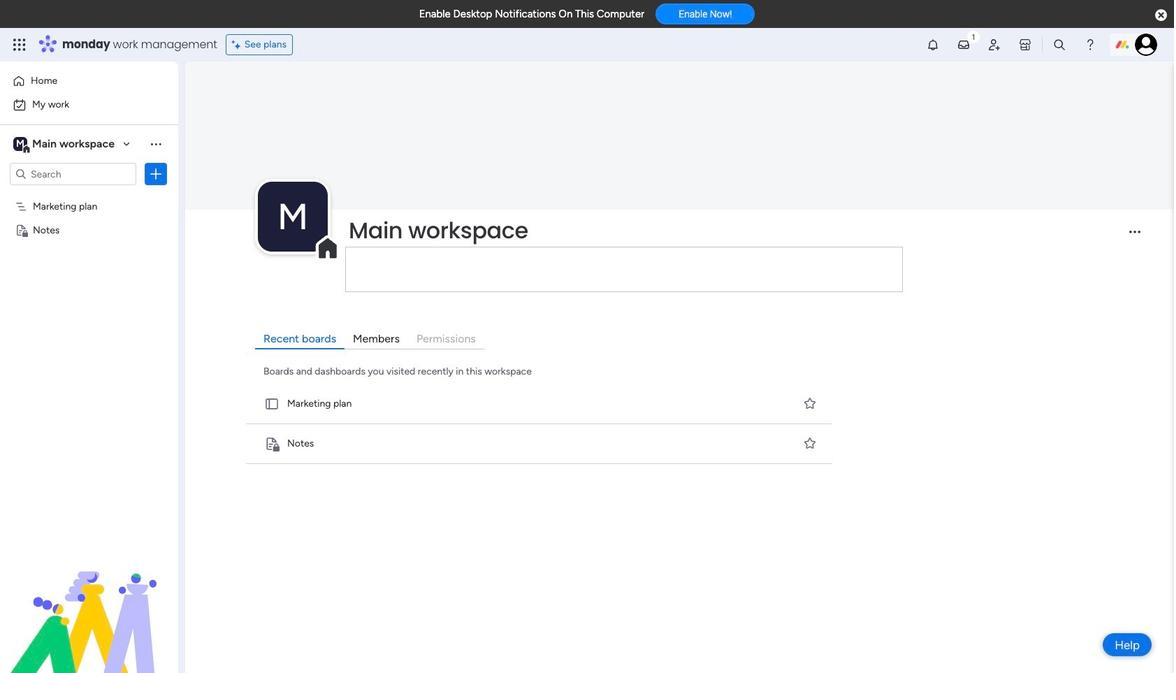 Task type: locate. For each thing, give the bounding box(es) containing it.
1 horizontal spatial workspace image
[[258, 182, 328, 252]]

kendall parks image
[[1135, 34, 1158, 56]]

monday marketplace image
[[1019, 38, 1033, 52]]

0 vertical spatial add to favorites image
[[803, 397, 817, 411]]

None field
[[345, 216, 1118, 245]]

private board image
[[15, 223, 28, 236], [264, 436, 280, 452]]

public board image
[[264, 396, 280, 412]]

1 vertical spatial private board image
[[264, 436, 280, 452]]

1 horizontal spatial private board image
[[264, 436, 280, 452]]

0 horizontal spatial workspace image
[[13, 136, 27, 152]]

workspace selection element
[[13, 136, 117, 154]]

2 vertical spatial option
[[0, 193, 178, 196]]

0 vertical spatial option
[[8, 70, 170, 92]]

lottie animation image
[[0, 532, 178, 673]]

select product image
[[13, 38, 27, 52]]

lottie animation element
[[0, 532, 178, 673]]

Search in workspace field
[[29, 166, 117, 182]]

2 add to favorites image from the top
[[803, 437, 817, 451]]

v2 ellipsis image
[[1130, 231, 1141, 243]]

add to favorites image
[[803, 397, 817, 411], [803, 437, 817, 451]]

1 vertical spatial workspace image
[[258, 182, 328, 252]]

workspace image
[[13, 136, 27, 152], [258, 182, 328, 252]]

1 vertical spatial add to favorites image
[[803, 437, 817, 451]]

options image
[[149, 167, 163, 181]]

help image
[[1084, 38, 1098, 52]]

option
[[8, 70, 170, 92], [8, 94, 170, 116], [0, 193, 178, 196]]

None text field
[[345, 247, 903, 292]]

list box
[[0, 191, 178, 430]]

notifications image
[[926, 38, 940, 52]]

0 horizontal spatial private board image
[[15, 223, 28, 236]]



Task type: vqa. For each thing, say whether or not it's contained in the screenshot.
the left Public board icon
no



Task type: describe. For each thing, give the bounding box(es) containing it.
0 vertical spatial private board image
[[15, 223, 28, 236]]

see plans image
[[232, 37, 245, 52]]

1 image
[[968, 29, 980, 44]]

1 add to favorites image from the top
[[803, 397, 817, 411]]

search everything image
[[1053, 38, 1067, 52]]

workspace options image
[[149, 137, 163, 151]]

update feed image
[[957, 38, 971, 52]]

dapulse close image
[[1156, 8, 1168, 22]]

quick search results list box
[[243, 384, 837, 464]]

invite members image
[[988, 38, 1002, 52]]

0 vertical spatial workspace image
[[13, 136, 27, 152]]

1 vertical spatial option
[[8, 94, 170, 116]]



